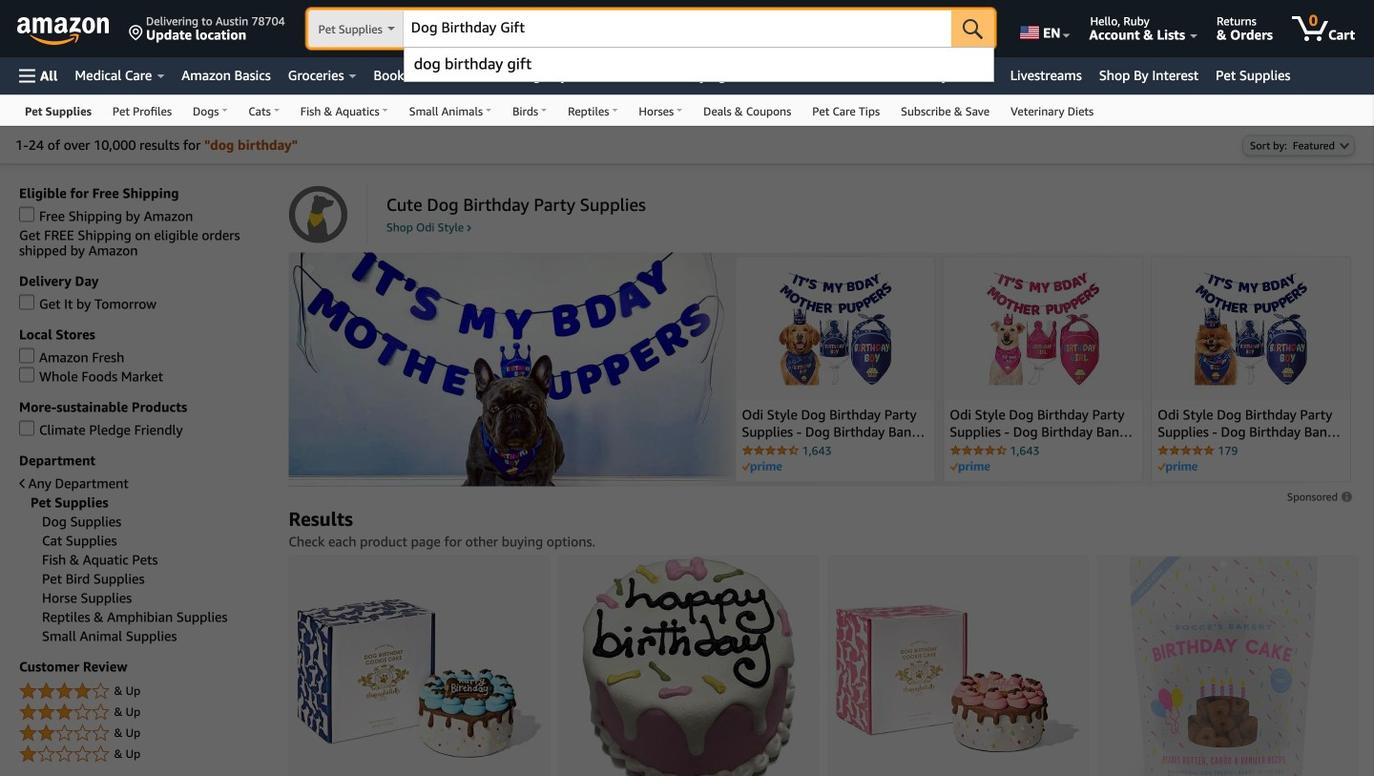 Task type: vqa. For each thing, say whether or not it's contained in the screenshot.
rightmost so
no



Task type: describe. For each thing, give the bounding box(es) containing it.
2 stars & up element
[[19, 722, 270, 745]]

amazon image
[[17, 17, 110, 46]]

navigation navigation
[[0, 0, 1375, 126]]

4 checkbox image from the top
[[19, 367, 34, 382]]

sponsored ad - thoughtfully pets, dog happy birthday mini cookie cake, pink, peanut butter flavored, hand decorated hollow... image
[[837, 604, 1081, 753]]

2 eligible for prime. image from the left
[[1158, 461, 1198, 473]]

1 eligible for prime. image from the left
[[742, 461, 782, 473]]

sponsored ad - thoughtfully pets, dog happy birthday mini cookie cake, blue, peanut butter flavored, hand decorated hollow... image
[[297, 599, 542, 758]]

Search Amazon text field
[[404, 11, 952, 47]]

sponsored ad - bubba rose biscuit company: pink dog birthday baby cake - crunchy biscuit texture - natural gourmet dog tre... image
[[583, 556, 796, 776]]

1 star & up element
[[19, 743, 270, 766]]

4 stars & up element
[[19, 680, 270, 703]]

bocce's bakery birthday cake treats for dogs - special edition wheat-free dog treats, made with real ingredients, baked in... image
[[1130, 556, 1327, 776]]



Task type: locate. For each thing, give the bounding box(es) containing it.
2 checkbox image from the top
[[19, 294, 34, 310]]

3 checkbox image from the top
[[19, 348, 34, 363]]

None submit
[[952, 10, 995, 48]]

3 stars & up element
[[19, 701, 270, 724]]

1 horizontal spatial eligible for prime. image
[[1158, 461, 1198, 473]]

dropdown image
[[1340, 142, 1350, 149]]

checkbox image
[[19, 420, 34, 436]]

1 checkbox image from the top
[[19, 207, 34, 222]]

none search field inside 'navigation' navigation
[[308, 10, 995, 50]]

0 horizontal spatial eligible for prime. image
[[742, 461, 782, 473]]

checkbox image
[[19, 207, 34, 222], [19, 294, 34, 310], [19, 348, 34, 363], [19, 367, 34, 382]]

eligible for prime. image
[[742, 461, 782, 473], [1158, 461, 1198, 473]]

eligible for prime. image
[[950, 461, 990, 473]]

none submit inside 'navigation' navigation
[[952, 10, 995, 48]]

None search field
[[308, 10, 995, 50]]



